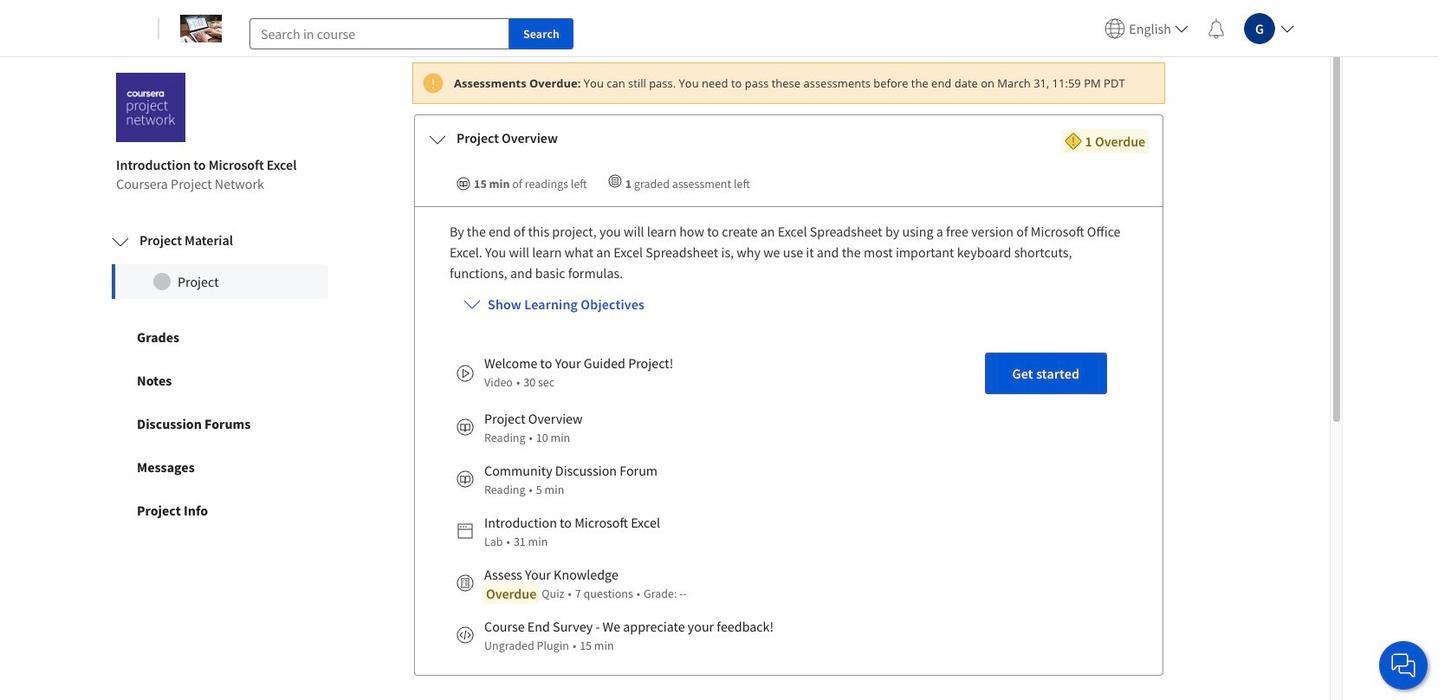 Task type: vqa. For each thing, say whether or not it's contained in the screenshot.
name home page | Coursera icon
yes



Task type: describe. For each thing, give the bounding box(es) containing it.
coursera project network image
[[116, 73, 185, 142]]

Search in course text field
[[250, 18, 509, 49]]



Task type: locate. For each thing, give the bounding box(es) containing it.
help center image
[[1393, 655, 1414, 676]]

name home page | coursera image
[[180, 14, 222, 42]]



